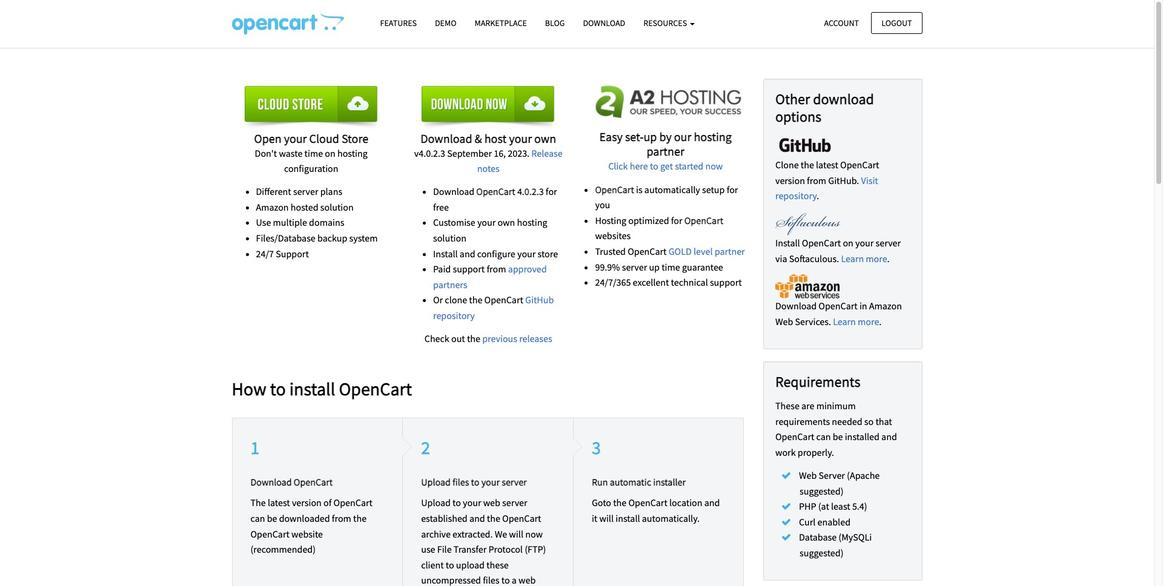 Task type: describe. For each thing, give the bounding box(es) containing it.
on inside install opencart on your server via softaculous.
[[843, 237, 854, 249]]

install opencart on your server via softaculous.
[[776, 237, 901, 265]]

uncompressed
[[421, 575, 481, 587]]

opencart inside upload to your web server established and the opencart archive extracted. we will now use file transfer protocol (ftp) client to upload these uncompressed files to
[[503, 513, 542, 525]]

we
[[495, 528, 507, 540]]

backup
[[318, 232, 348, 244]]

partner inside hosting optimized for opencart websites trusted opencart gold level partner 99.9% server up time guarantee 24/7/365 excellent technical support
[[715, 245, 745, 258]]

in
[[860, 300, 868, 312]]

installer
[[654, 476, 686, 488]]

approved
[[508, 263, 547, 275]]

opencart - downloads image
[[232, 13, 344, 35]]

web server (apache suggested) php (at least 5.4) curl enabled database (mysqli suggested)
[[800, 470, 880, 559]]

the
[[251, 497, 266, 509]]

excellent
[[633, 276, 669, 289]]

1 horizontal spatial own
[[535, 131, 557, 146]]

automatically.
[[642, 513, 700, 525]]

be inside "the latest version of opencart can be downloaded from the opencart website (recommended)"
[[267, 513, 277, 525]]

server for install opencart on your server via softaculous.
[[876, 237, 901, 249]]

can inside "the latest version of opencart can be downloaded from the opencart website (recommended)"
[[251, 513, 265, 525]]

resources
[[644, 18, 689, 28]]

github image
[[776, 133, 835, 158]]

and inside goto the opencart location and it will install automatically.
[[705, 497, 720, 509]]

installed
[[845, 431, 880, 443]]

work
[[776, 447, 796, 459]]

hosting optimized for opencart websites trusted opencart gold level partner 99.9% server up time guarantee 24/7/365 excellent technical support
[[596, 214, 745, 289]]

these are minimum requirements needed so that opencart can be installed and work properly.
[[776, 400, 898, 459]]

clone
[[776, 159, 799, 171]]

more for your
[[866, 253, 888, 265]]

install inside install opencart on your server via softaculous.
[[776, 237, 801, 249]]

1 vertical spatial from
[[487, 263, 506, 275]]

download for download opencart in amazon web services.
[[776, 300, 817, 312]]

24/7/365
[[596, 276, 631, 289]]

2023.
[[508, 147, 530, 159]]

the right clone
[[469, 294, 483, 306]]

file
[[437, 544, 452, 556]]

version inside the clone the latest opencart version from github.
[[776, 174, 806, 187]]

services.
[[796, 316, 832, 328]]

to up the extracted.
[[471, 476, 480, 488]]

download & host your own
[[421, 131, 557, 146]]

own inside customise your own hosting solution install and configure your store
[[498, 217, 515, 229]]

softaculous image
[[776, 212, 842, 236]]

learn for on
[[842, 253, 864, 265]]

needed
[[832, 416, 863, 428]]

files inside upload to your web server established and the opencart archive extracted. we will now use file transfer protocol (ftp) client to upload these uncompressed files to
[[483, 575, 500, 587]]

requirements
[[776, 373, 861, 391]]

marketplace link
[[466, 13, 536, 34]]

database
[[800, 532, 837, 544]]

upload files to your server
[[421, 476, 527, 488]]

blog link
[[536, 13, 574, 34]]

store
[[538, 248, 558, 260]]

web inside the web server (apache suggested) php (at least 5.4) curl enabled database (mysqli suggested)
[[800, 470, 817, 482]]

configure
[[477, 248, 516, 260]]

don't
[[255, 147, 277, 159]]

will inside goto the opencart location and it will install automatically.
[[600, 513, 614, 525]]

support inside hosting optimized for opencart websites trusted opencart gold level partner 99.9% server up time guarantee 24/7/365 excellent technical support
[[710, 276, 742, 289]]

0 horizontal spatial support
[[453, 263, 485, 275]]

&
[[475, 131, 482, 146]]

repository for clone
[[433, 310, 475, 322]]

partner inside easy set-up by our hosting partner click here to get started now
[[647, 144, 685, 159]]

solution inside different server plans amazon hosted solution use multiple domains files/database backup system 24/7 support
[[321, 201, 354, 213]]

are
[[802, 400, 815, 412]]

(recommended)
[[251, 544, 316, 556]]

download for download opencart 4.0.2.3
[[433, 186, 475, 198]]

optimized
[[629, 214, 670, 227]]

download for download opencart
[[251, 476, 292, 488]]

that
[[876, 416, 893, 428]]

0 vertical spatial files
[[453, 476, 469, 488]]

open
[[254, 131, 282, 146]]

time inside hosting optimized for opencart websites trusted opencart gold level partner 99.9% server up time guarantee 24/7/365 excellent technical support
[[662, 261, 681, 273]]

click here to get started now link
[[609, 160, 723, 172]]

partners
[[433, 279, 468, 291]]

opencart inside 'these are minimum requirements needed so that opencart can be installed and work properly.'
[[776, 431, 815, 443]]

transfer
[[454, 544, 487, 556]]

goto
[[592, 497, 612, 509]]

or clone the opencart
[[433, 294, 526, 306]]

download for download & host your own
[[421, 131, 473, 146]]

server inside hosting optimized for opencart websites trusted opencart gold level partner 99.9% server up time guarantee 24/7/365 excellent technical support
[[622, 261, 647, 273]]

server for upload files to your server
[[502, 476, 527, 488]]

install inside customise your own hosting solution install and configure your store
[[433, 248, 458, 260]]

hosting inside open your cloud store don't waste time on hosting configuration
[[338, 147, 368, 159]]

the inside "the latest version of opencart can be downloaded from the opencart website (recommended)"
[[353, 513, 367, 525]]

server inside different server plans amazon hosted solution use multiple domains files/database backup system 24/7 support
[[293, 186, 319, 198]]

more for amazon
[[858, 316, 880, 328]]

our
[[675, 129, 692, 145]]

up inside hosting optimized for opencart websites trusted opencart gold level partner 99.9% server up time guarantee 24/7/365 excellent technical support
[[649, 261, 660, 273]]

archive
[[421, 528, 451, 540]]

level
[[694, 245, 713, 258]]

be inside 'these are minimum requirements needed so that opencart can be installed and work properly.'
[[833, 431, 843, 443]]

plans
[[320, 186, 343, 198]]

is automatically setup for you
[[596, 183, 739, 211]]

gold level partner link
[[669, 245, 745, 258]]

check out the previous releases
[[425, 333, 553, 345]]

the inside goto the opencart location and it will install automatically.
[[614, 497, 627, 509]]

run
[[592, 476, 608, 488]]

server for upload to your web server established and the opencart archive extracted. we will now use file transfer protocol (ftp) client to upload these uncompressed files to 
[[503, 497, 528, 509]]

learn more link for on
[[842, 253, 888, 265]]

customise
[[433, 217, 476, 229]]

open your cloud store don't waste time on hosting configuration
[[254, 131, 369, 175]]

. for on
[[888, 253, 890, 265]]

hosting
[[596, 214, 627, 227]]

download opencart 4.0.2.3
[[433, 186, 544, 198]]

out
[[452, 333, 465, 345]]

web inside the 'download opencart in amazon web services.'
[[776, 316, 794, 328]]

domains
[[309, 217, 345, 229]]

how
[[232, 377, 267, 400]]

learn for in
[[834, 316, 856, 328]]

features
[[380, 18, 417, 28]]

approved partners
[[433, 263, 547, 291]]

different server plans amazon hosted solution use multiple domains files/database backup system 24/7 support
[[256, 186, 378, 260]]

16,
[[494, 147, 506, 159]]

technical
[[671, 276, 708, 289]]

the inside upload to your web server established and the opencart archive extracted. we will now use file transfer protocol (ftp) client to upload these uncompressed files to
[[487, 513, 501, 525]]

your inside install opencart on your server via softaculous.
[[856, 237, 874, 249]]

website
[[292, 528, 323, 540]]

latest inside the clone the latest opencart version from github.
[[817, 159, 839, 171]]

2 suggested) from the top
[[800, 547, 844, 559]]

2
[[421, 436, 430, 459]]

so
[[865, 416, 874, 428]]

these
[[487, 559, 509, 571]]

paid support from
[[433, 263, 508, 275]]

you
[[596, 199, 611, 211]]

learn more . for in
[[834, 316, 882, 328]]

hosting inside customise your own hosting solution install and configure your store
[[517, 217, 548, 229]]

learn more link for in
[[834, 316, 880, 328]]

and inside 'these are minimum requirements needed so that opencart can be installed and work properly.'
[[882, 431, 898, 443]]

download for download
[[583, 18, 626, 28]]

. for in
[[880, 316, 882, 328]]

requirements
[[776, 416, 831, 428]]

here
[[630, 160, 648, 172]]

run automatic installer
[[592, 476, 686, 488]]

to inside easy set-up by our hosting partner click here to get started now
[[650, 160, 659, 172]]

setup
[[703, 183, 725, 196]]

(mysqli
[[839, 532, 872, 544]]

least
[[832, 501, 851, 513]]

demo link
[[426, 13, 466, 34]]

and inside upload to your web server established and the opencart archive extracted. we will now use file transfer protocol (ftp) client to upload these uncompressed files to
[[470, 513, 485, 525]]

now inside upload to your web server established and the opencart archive extracted. we will now use file transfer protocol (ftp) client to upload these uncompressed files to
[[526, 528, 543, 540]]



Task type: locate. For each thing, give the bounding box(es) containing it.
0 vertical spatial can
[[817, 431, 831, 443]]

install up paid
[[433, 248, 458, 260]]

and inside customise your own hosting solution install and configure your store
[[460, 248, 476, 260]]

up inside easy set-up by our hosting partner click here to get started now
[[644, 129, 657, 145]]

for inside hosting optimized for opencart websites trusted opencart gold level partner 99.9% server up time guarantee 24/7/365 excellent technical support
[[671, 214, 683, 227]]

hosting
[[694, 129, 732, 145], [338, 147, 368, 159], [517, 217, 548, 229]]

now up setup
[[706, 160, 723, 172]]

the down github image
[[801, 159, 815, 171]]

for right setup
[[727, 183, 739, 196]]

latest inside "the latest version of opencart can be downloaded from the opencart website (recommended)"
[[268, 497, 290, 509]]

1 vertical spatial latest
[[268, 497, 290, 509]]

your inside upload to your web server established and the opencart archive extracted. we will now use file transfer protocol (ftp) client to upload these uncompressed files to
[[463, 497, 482, 509]]

guarantee
[[682, 261, 724, 273]]

1 vertical spatial learn
[[834, 316, 856, 328]]

1 vertical spatial hosting
[[338, 147, 368, 159]]

release
[[532, 147, 563, 159]]

3
[[592, 436, 601, 459]]

to up "established"
[[453, 497, 461, 509]]

can up properly.
[[817, 431, 831, 443]]

suggested) down database
[[800, 547, 844, 559]]

easy set-up by our hosting partner click here to get started now
[[600, 129, 732, 172]]

version up downloaded
[[292, 497, 322, 509]]

the right downloaded
[[353, 513, 367, 525]]

solution down plans
[[321, 201, 354, 213]]

from
[[807, 174, 827, 187], [487, 263, 506, 275], [332, 513, 351, 525]]

get
[[661, 160, 673, 172]]

up
[[644, 129, 657, 145], [649, 261, 660, 273]]

1 vertical spatial partner
[[715, 245, 745, 258]]

1 vertical spatial solution
[[433, 232, 467, 244]]

learn more link up in
[[842, 253, 888, 265]]

0 vertical spatial learn
[[842, 253, 864, 265]]

and up paid support from
[[460, 248, 476, 260]]

clone the latest opencart version from github.
[[776, 159, 880, 187]]

1 vertical spatial be
[[267, 513, 277, 525]]

upload for upload to your web server established and the opencart archive extracted. we will now use file transfer protocol (ftp) client to upload these uncompressed files to 
[[421, 497, 451, 509]]

files up "established"
[[453, 476, 469, 488]]

on down visit repository link
[[843, 237, 854, 249]]

0 vertical spatial latest
[[817, 159, 839, 171]]

on inside open your cloud store don't waste time on hosting configuration
[[325, 147, 336, 159]]

2 vertical spatial hosting
[[517, 217, 548, 229]]

the inside the clone the latest opencart version from github.
[[801, 159, 815, 171]]

opencart inside goto the opencart location and it will install automatically.
[[629, 497, 668, 509]]

1 horizontal spatial will
[[600, 513, 614, 525]]

will right we on the left bottom of the page
[[509, 528, 524, 540]]

your
[[284, 131, 307, 146], [509, 131, 532, 146], [478, 217, 496, 229], [856, 237, 874, 249], [518, 248, 536, 260], [482, 476, 500, 488], [463, 497, 482, 509]]

can
[[817, 431, 831, 443], [251, 513, 265, 525]]

learn more . up in
[[842, 253, 890, 265]]

partner
[[647, 144, 685, 159], [715, 245, 745, 258]]

github repository link
[[433, 294, 554, 322]]

download link
[[574, 13, 635, 34]]

2 vertical spatial from
[[332, 513, 351, 525]]

repository for the
[[776, 190, 817, 202]]

0 vertical spatial learn more link
[[842, 253, 888, 265]]

upload
[[421, 476, 451, 488], [421, 497, 451, 509]]

logout link
[[872, 12, 923, 34]]

amazon inside the 'download opencart in amazon web services.'
[[870, 300, 903, 312]]

use
[[256, 217, 271, 229]]

0 vertical spatial amazon
[[256, 201, 289, 213]]

partner right level
[[715, 245, 745, 258]]

hosting down store
[[338, 147, 368, 159]]

for inside is automatically setup for you
[[727, 183, 739, 196]]

0 horizontal spatial on
[[325, 147, 336, 159]]

hosting down 4.0.2.3
[[517, 217, 548, 229]]

download up v4.0.2.3
[[421, 131, 473, 146]]

from left github.
[[807, 174, 827, 187]]

0 vertical spatial now
[[706, 160, 723, 172]]

from down configure
[[487, 263, 506, 275]]

1 horizontal spatial partner
[[715, 245, 745, 258]]

to right how
[[270, 377, 286, 400]]

to left get
[[650, 160, 659, 172]]

client
[[421, 559, 444, 571]]

repository inside visit repository
[[776, 190, 817, 202]]

download opencart now image
[[422, 86, 555, 131]]

these
[[776, 400, 800, 412]]

for inside for free
[[546, 186, 557, 198]]

0 vertical spatial upload
[[421, 476, 451, 488]]

server inside install opencart on your server via softaculous.
[[876, 237, 901, 249]]

web left server
[[800, 470, 817, 482]]

0 horizontal spatial latest
[[268, 497, 290, 509]]

by
[[660, 129, 672, 145]]

0 horizontal spatial will
[[509, 528, 524, 540]]

24/7
[[256, 248, 274, 260]]

multiple
[[273, 217, 307, 229]]

repository down clone
[[433, 310, 475, 322]]

for
[[727, 183, 739, 196], [546, 186, 557, 198], [671, 214, 683, 227]]

2 horizontal spatial .
[[888, 253, 890, 265]]

1 vertical spatial will
[[509, 528, 524, 540]]

will right it
[[600, 513, 614, 525]]

1 vertical spatial web
[[800, 470, 817, 482]]

latest
[[817, 159, 839, 171], [268, 497, 290, 509]]

1 vertical spatial learn more .
[[834, 316, 882, 328]]

click
[[609, 160, 628, 172]]

download up the
[[251, 476, 292, 488]]

0 vertical spatial suggested)
[[800, 485, 844, 497]]

or
[[433, 294, 443, 306]]

1 horizontal spatial latest
[[817, 159, 839, 171]]

0 horizontal spatial from
[[332, 513, 351, 525]]

softaculous.
[[790, 253, 840, 265]]

1 vertical spatial install
[[616, 513, 640, 525]]

properly.
[[798, 447, 835, 459]]

files
[[453, 476, 469, 488], [483, 575, 500, 587]]

1 upload from the top
[[421, 476, 451, 488]]

1 vertical spatial files
[[483, 575, 500, 587]]

visit repository
[[776, 174, 879, 202]]

latest right the
[[268, 497, 290, 509]]

1 vertical spatial support
[[710, 276, 742, 289]]

0 vertical spatial .
[[817, 190, 820, 202]]

suggested) up '(at'
[[800, 485, 844, 497]]

2 vertical spatial .
[[880, 316, 882, 328]]

0 vertical spatial web
[[776, 316, 794, 328]]

own down for free
[[498, 217, 515, 229]]

1 horizontal spatial web
[[800, 470, 817, 482]]

download inside the 'download opencart in amazon web services.'
[[776, 300, 817, 312]]

1 vertical spatial up
[[649, 261, 660, 273]]

more down in
[[858, 316, 880, 328]]

via
[[776, 253, 788, 265]]

releases
[[520, 333, 553, 345]]

cloud
[[309, 131, 339, 146]]

free
[[433, 201, 449, 213]]

from right downloaded
[[332, 513, 351, 525]]

1 vertical spatial more
[[858, 316, 880, 328]]

and down that
[[882, 431, 898, 443]]

amazon for download opencart in amazon web services.
[[870, 300, 903, 312]]

solution down customise
[[433, 232, 467, 244]]

repository inside the 'github repository'
[[433, 310, 475, 322]]

1 vertical spatial on
[[843, 237, 854, 249]]

0 horizontal spatial web
[[776, 316, 794, 328]]

download up free
[[433, 186, 475, 198]]

upload inside upload to your web server established and the opencart archive extracted. we will now use file transfer protocol (ftp) client to upload these uncompressed files to
[[421, 497, 451, 509]]

hosting right our
[[694, 129, 732, 145]]

learn
[[842, 253, 864, 265], [834, 316, 856, 328]]

clone
[[445, 294, 467, 306]]

1 horizontal spatial support
[[710, 276, 742, 289]]

1 horizontal spatial can
[[817, 431, 831, 443]]

repository up softaculous image
[[776, 190, 817, 202]]

1 horizontal spatial repository
[[776, 190, 817, 202]]

0 horizontal spatial install
[[433, 248, 458, 260]]

amazon down different at the left top of the page
[[256, 201, 289, 213]]

more up in
[[866, 253, 888, 265]]

version inside "the latest version of opencart can be downloaded from the opencart website (recommended)"
[[292, 497, 322, 509]]

your inside open your cloud store don't waste time on hosting configuration
[[284, 131, 307, 146]]

websites
[[596, 230, 631, 242]]

will
[[600, 513, 614, 525], [509, 528, 524, 540]]

0 horizontal spatial amazon
[[256, 201, 289, 213]]

previous releases link
[[483, 333, 553, 345]]

1 horizontal spatial files
[[483, 575, 500, 587]]

support up partners
[[453, 263, 485, 275]]

release notes link
[[477, 147, 563, 175]]

1 vertical spatial can
[[251, 513, 265, 525]]

0 horizontal spatial .
[[817, 190, 820, 202]]

1 horizontal spatial hosting
[[517, 217, 548, 229]]

blog
[[545, 18, 565, 28]]

partner up click here to get started now link
[[647, 144, 685, 159]]

logout
[[882, 17, 913, 28]]

version
[[776, 174, 806, 187], [292, 497, 322, 509]]

solution
[[321, 201, 354, 213], [433, 232, 467, 244]]

amazon right in
[[870, 300, 903, 312]]

hosted
[[291, 201, 319, 213]]

the right out
[[467, 333, 481, 345]]

visit
[[862, 174, 879, 187]]

1 horizontal spatial solution
[[433, 232, 467, 244]]

and up the extracted.
[[470, 513, 485, 525]]

of
[[324, 497, 332, 509]]

0 vertical spatial on
[[325, 147, 336, 159]]

up left by
[[644, 129, 657, 145]]

0 vertical spatial partner
[[647, 144, 685, 159]]

0 vertical spatial support
[[453, 263, 485, 275]]

0 horizontal spatial install
[[290, 377, 335, 400]]

to up uncompressed on the left of the page
[[446, 559, 454, 571]]

v4.0.2.3
[[414, 147, 446, 159]]

the down web
[[487, 513, 501, 525]]

1 vertical spatial repository
[[433, 310, 475, 322]]

1 vertical spatial suggested)
[[800, 547, 844, 559]]

files down "these"
[[483, 575, 500, 587]]

opencart inside the clone the latest opencart version from github.
[[841, 159, 880, 171]]

1 horizontal spatial from
[[487, 263, 506, 275]]

install
[[776, 237, 801, 249], [433, 248, 458, 260]]

1 vertical spatial version
[[292, 497, 322, 509]]

download right blog
[[583, 18, 626, 28]]

account
[[825, 17, 860, 28]]

0 horizontal spatial can
[[251, 513, 265, 525]]

own
[[535, 131, 557, 146], [498, 217, 515, 229]]

hosting inside easy set-up by our hosting partner click here to get started now
[[694, 129, 732, 145]]

1 vertical spatial .
[[888, 253, 890, 265]]

1 horizontal spatial time
[[662, 261, 681, 273]]

solution inside customise your own hosting solution install and configure your store
[[433, 232, 467, 244]]

0 vertical spatial install
[[290, 377, 335, 400]]

version down the clone
[[776, 174, 806, 187]]

download up services.
[[776, 300, 817, 312]]

other download options
[[776, 90, 875, 126]]

release notes
[[477, 147, 563, 175]]

0 vertical spatial learn more .
[[842, 253, 890, 265]]

2 horizontal spatial from
[[807, 174, 827, 187]]

download inside download link
[[583, 18, 626, 28]]

server inside upload to your web server established and the opencart archive extracted. we will now use file transfer protocol (ftp) client to upload these uncompressed files to
[[503, 497, 528, 509]]

1 horizontal spatial .
[[880, 316, 882, 328]]

0 horizontal spatial for
[[546, 186, 557, 198]]

server
[[293, 186, 319, 198], [876, 237, 901, 249], [622, 261, 647, 273], [502, 476, 527, 488], [503, 497, 528, 509]]

0 vertical spatial own
[[535, 131, 557, 146]]

1 suggested) from the top
[[800, 485, 844, 497]]

approved partners link
[[433, 263, 547, 291]]

and right location
[[705, 497, 720, 509]]

0 horizontal spatial be
[[267, 513, 277, 525]]

install up via
[[776, 237, 801, 249]]

from inside the clone the latest opencart version from github.
[[807, 174, 827, 187]]

(ftp)
[[525, 544, 546, 556]]

v4.0.2.3 september 16, 2023.
[[414, 147, 532, 159]]

2 upload from the top
[[421, 497, 451, 509]]

1 horizontal spatial on
[[843, 237, 854, 249]]

0 horizontal spatial version
[[292, 497, 322, 509]]

learn more . down in
[[834, 316, 882, 328]]

install inside goto the opencart location and it will install automatically.
[[616, 513, 640, 525]]

opencart inside install opencart on your server via softaculous.
[[802, 237, 841, 249]]

learn more . for on
[[842, 253, 890, 265]]

0 horizontal spatial time
[[305, 147, 323, 159]]

1 vertical spatial time
[[662, 261, 681, 273]]

0 vertical spatial version
[[776, 174, 806, 187]]

can down the
[[251, 513, 265, 525]]

be left downloaded
[[267, 513, 277, 525]]

upload down 2
[[421, 476, 451, 488]]

be
[[833, 431, 843, 443], [267, 513, 277, 525]]

1 vertical spatial own
[[498, 217, 515, 229]]

0 vertical spatial be
[[833, 431, 843, 443]]

0 vertical spatial more
[[866, 253, 888, 265]]

the latest version of opencart can be downloaded from the opencart website (recommended)
[[251, 497, 373, 556]]

0 horizontal spatial now
[[526, 528, 543, 540]]

get started now image
[[593, 82, 747, 122]]

will inside upload to your web server established and the opencart archive extracted. we will now use file transfer protocol (ftp) client to upload these uncompressed files to
[[509, 528, 524, 540]]

(at
[[819, 501, 830, 513]]

1 vertical spatial upload
[[421, 497, 451, 509]]

now up (ftp)
[[526, 528, 543, 540]]

time inside open your cloud store don't waste time on hosting configuration
[[305, 147, 323, 159]]

check
[[425, 333, 450, 345]]

open cloud store image
[[245, 86, 378, 131]]

1 vertical spatial learn more link
[[834, 316, 880, 328]]

learn more .
[[842, 253, 890, 265], [834, 316, 882, 328]]

1 vertical spatial amazon
[[870, 300, 903, 312]]

waste
[[279, 147, 303, 159]]

for right 4.0.2.3
[[546, 186, 557, 198]]

1 horizontal spatial amazon
[[870, 300, 903, 312]]

up up excellent
[[649, 261, 660, 273]]

learn more link down in
[[834, 316, 880, 328]]

0 horizontal spatial repository
[[433, 310, 475, 322]]

(apache
[[847, 470, 880, 482]]

0 vertical spatial from
[[807, 174, 827, 187]]

download opencart in amazon web services.
[[776, 300, 903, 328]]

the right goto
[[614, 497, 627, 509]]

1 horizontal spatial version
[[776, 174, 806, 187]]

0 vertical spatial up
[[644, 129, 657, 145]]

1 vertical spatial now
[[526, 528, 543, 540]]

learn right softaculous.
[[842, 253, 864, 265]]

amazon for different server plans amazon hosted solution use multiple domains files/database backup system 24/7 support
[[256, 201, 289, 213]]

4.0.2.3
[[518, 186, 544, 198]]

time up configuration
[[305, 147, 323, 159]]

github.
[[829, 174, 860, 187]]

1 horizontal spatial for
[[671, 214, 683, 227]]

time down gold on the top of the page
[[662, 261, 681, 273]]

amazon inside different server plans amazon hosted solution use multiple domains files/database backup system 24/7 support
[[256, 201, 289, 213]]

1 horizontal spatial install
[[776, 237, 801, 249]]

marketplace
[[475, 18, 527, 28]]

download
[[814, 90, 875, 109]]

download opencart
[[251, 476, 333, 488]]

options
[[776, 107, 822, 126]]

upload up "established"
[[421, 497, 451, 509]]

0 horizontal spatial partner
[[647, 144, 685, 159]]

server
[[819, 470, 846, 482]]

support down guarantee
[[710, 276, 742, 289]]

now inside easy set-up by our hosting partner click here to get started now
[[706, 160, 723, 172]]

resources link
[[635, 13, 704, 34]]

to down "these"
[[502, 575, 510, 587]]

0 horizontal spatial files
[[453, 476, 469, 488]]

from inside "the latest version of opencart can be downloaded from the opencart website (recommended)"
[[332, 513, 351, 525]]

0 vertical spatial hosting
[[694, 129, 732, 145]]

learn right services.
[[834, 316, 856, 328]]

own up release
[[535, 131, 557, 146]]

for down is automatically setup for you
[[671, 214, 683, 227]]

0 horizontal spatial solution
[[321, 201, 354, 213]]

0 vertical spatial solution
[[321, 201, 354, 213]]

on down the cloud
[[325, 147, 336, 159]]

minimum
[[817, 400, 856, 412]]

opencart inside the 'download opencart in amazon web services.'
[[819, 300, 858, 312]]

curl
[[800, 516, 816, 528]]

be down needed
[[833, 431, 843, 443]]

1 horizontal spatial now
[[706, 160, 723, 172]]

upload for upload files to your server
[[421, 476, 451, 488]]

it
[[592, 513, 598, 525]]

2 horizontal spatial for
[[727, 183, 739, 196]]

2 horizontal spatial hosting
[[694, 129, 732, 145]]

0 vertical spatial repository
[[776, 190, 817, 202]]

0 vertical spatial time
[[305, 147, 323, 159]]

can inside 'these are minimum requirements needed so that opencart can be installed and work properly.'
[[817, 431, 831, 443]]

latest up github.
[[817, 159, 839, 171]]

automatically
[[645, 183, 701, 196]]

web left services.
[[776, 316, 794, 328]]

suggested)
[[800, 485, 844, 497], [800, 547, 844, 559]]

protocol
[[489, 544, 523, 556]]

5.4)
[[853, 501, 868, 513]]



Task type: vqa. For each thing, say whether or not it's contained in the screenshot.
the $119.00 within opencart multi vendor blog $119.00
no



